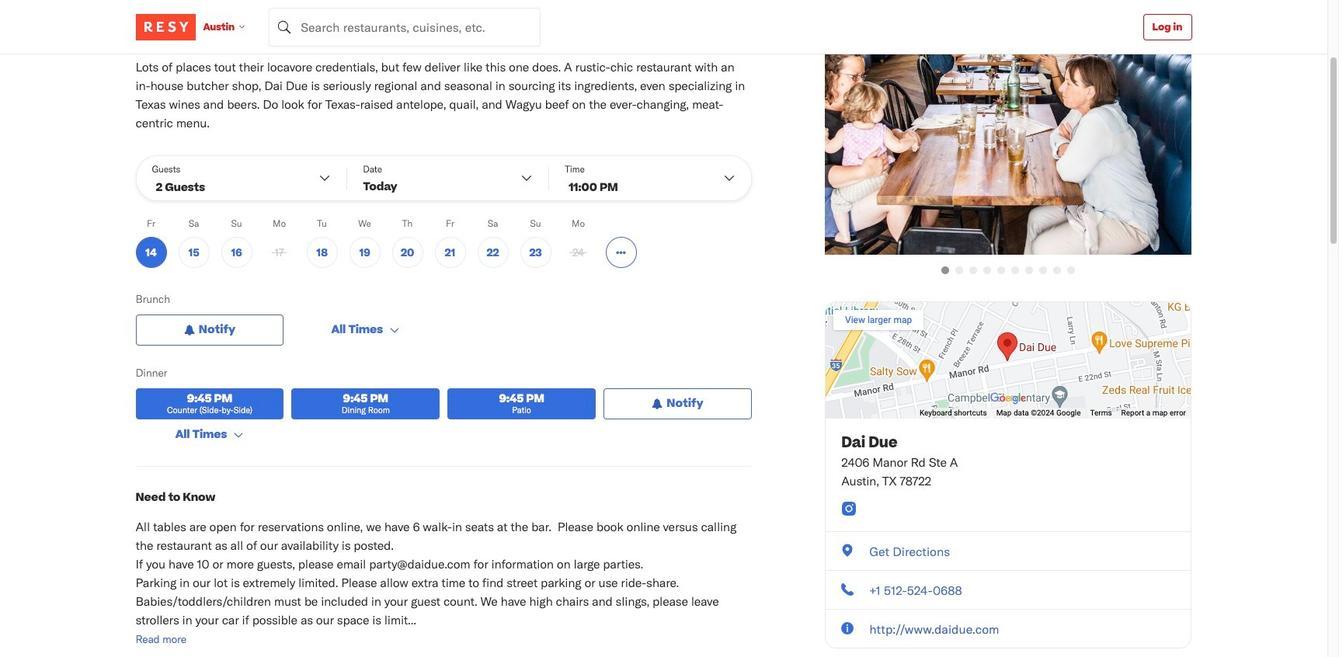 Task type: locate. For each thing, give the bounding box(es) containing it.
None field
[[269, 7, 541, 46]]

Search restaurants, cuisines, etc. text field
[[269, 7, 541, 46]]



Task type: vqa. For each thing, say whether or not it's contained in the screenshot.
Search restaurants, cuisines, etc. text field
yes



